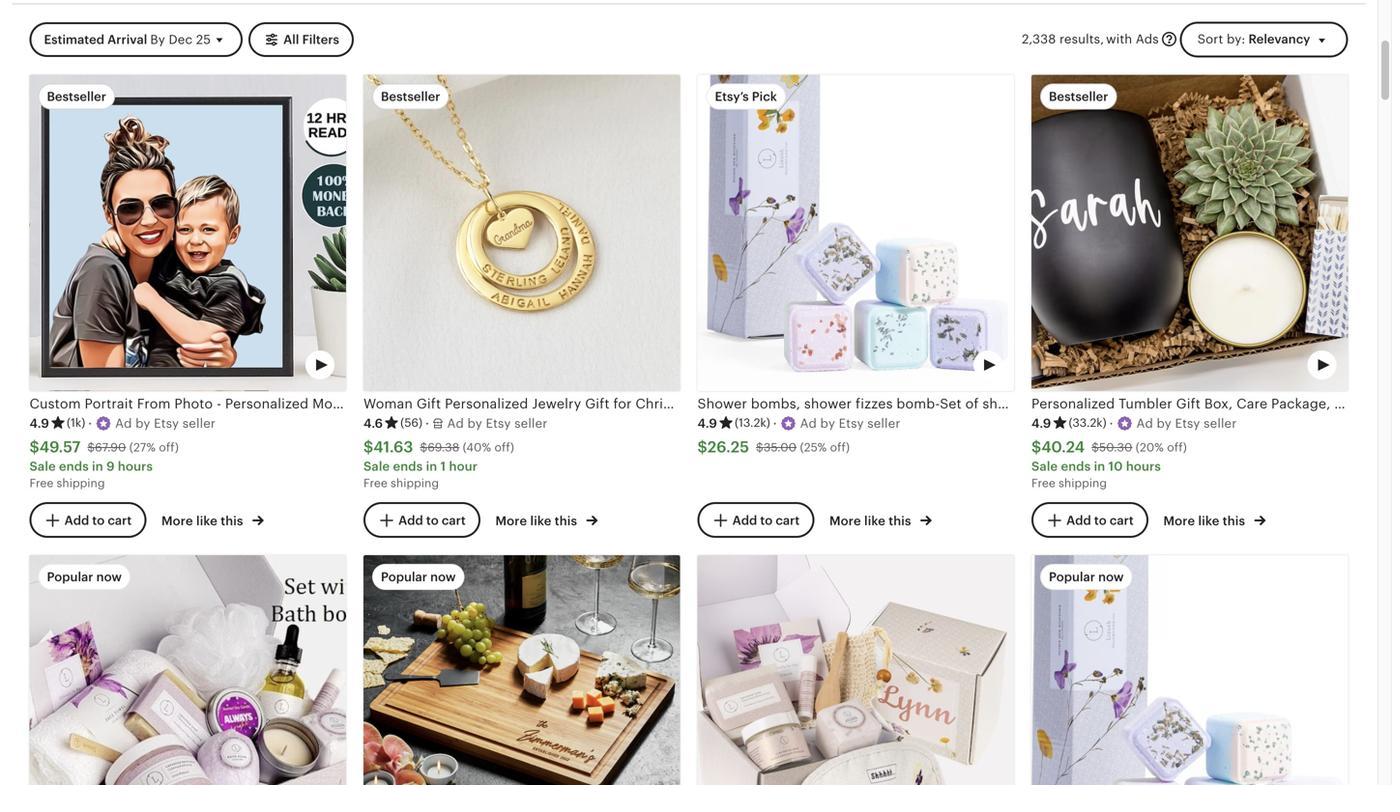 Task type: locate. For each thing, give the bounding box(es) containing it.
0 horizontal spatial bestseller
[[47, 89, 106, 104]]

1 sale from the left
[[29, 460, 56, 474]]

1 horizontal spatial shipping
[[391, 477, 439, 490]]

free down 40.24
[[1032, 477, 1056, 490]]

sale inside $ 41.63 $ 69.38 (40% off) sale ends in 1 hour free shipping
[[363, 460, 390, 474]]

ends down 49.57 at bottom left
[[59, 460, 89, 474]]

ends
[[59, 460, 89, 474], [393, 460, 423, 474], [1061, 460, 1091, 474]]

67.90
[[95, 442, 126, 455]]

1 popular now from the left
[[47, 571, 122, 585]]

off) inside '$ 26.25 $ 35.00 (25% off)'
[[830, 442, 850, 455]]

2 · from the left
[[425, 417, 429, 431]]

free inside $ 41.63 $ 69.38 (40% off) sale ends in 1 hour free shipping
[[363, 477, 388, 490]]

4 add to cart from the left
[[1066, 514, 1134, 528]]

product video element for the shower steamer set, shower steamer gift, spa gift, mothers day gift set, bath gift set, shower gift for mom,  mothers day gift image
[[1032, 556, 1348, 786]]

2 popular from the left
[[381, 571, 427, 585]]

shipping
[[57, 477, 105, 490], [391, 477, 439, 490], [1059, 477, 1107, 490]]

more for 26.25
[[829, 514, 861, 529]]

(56)
[[400, 417, 422, 430]]

in left 9
[[92, 460, 103, 474]]

cart down 35.00
[[776, 514, 800, 528]]

1 more like this link from the left
[[161, 511, 264, 531]]

1 add to cart button from the left
[[29, 503, 146, 539]]

4.9 up 40.24
[[1032, 417, 1051, 431]]

dec
[[169, 32, 193, 47]]

shipping for 40.24
[[1059, 477, 1107, 490]]

popular
[[47, 571, 93, 585], [381, 571, 427, 585], [1049, 571, 1095, 585]]

9
[[106, 460, 115, 474]]

add for 40.24
[[1066, 514, 1091, 528]]

all
[[283, 32, 299, 47]]

1 off) from the left
[[159, 442, 179, 455]]

hours inside '$ 40.24 $ 50.30 (20% off) sale ends in 10 hours free shipping'
[[1126, 460, 1161, 474]]

all filters button
[[249, 22, 354, 57]]

1 horizontal spatial hours
[[1126, 460, 1161, 474]]

$ down "(56)"
[[420, 442, 428, 455]]

to for 41.63
[[426, 514, 439, 528]]

2 off) from the left
[[494, 442, 514, 455]]

1 horizontal spatial bestseller
[[381, 89, 440, 104]]

2 horizontal spatial popular now link
[[1032, 556, 1348, 786]]

2 horizontal spatial 4.9
[[1032, 417, 1051, 431]]

3 now from the left
[[1098, 571, 1124, 585]]

this
[[221, 514, 243, 529], [555, 514, 577, 529], [889, 514, 911, 529], [1223, 514, 1245, 529]]

now for time to relax gift set, lavender spa bath gift box, gift for her, birthday gift set, birthday gift box, gift basket for women image
[[96, 571, 122, 585]]

hours
[[118, 460, 153, 474], [1126, 460, 1161, 474]]

to
[[92, 514, 105, 528], [426, 514, 439, 528], [760, 514, 773, 528], [1094, 514, 1107, 528]]

ads
[[1136, 32, 1159, 46]]

shipping inside '$ 40.24 $ 50.30 (20% off) sale ends in 10 hours free shipping'
[[1059, 477, 1107, 490]]

1 now from the left
[[96, 571, 122, 585]]

2 ends from the left
[[393, 460, 423, 474]]

with ads
[[1106, 32, 1159, 46]]

cart for 49.57
[[108, 514, 132, 528]]

sale for 49.57
[[29, 460, 56, 474]]

ends inside '$ 40.24 $ 50.30 (20% off) sale ends in 10 hours free shipping'
[[1061, 460, 1091, 474]]

2 horizontal spatial popular
[[1049, 571, 1095, 585]]

hours down (27%
[[118, 460, 153, 474]]

0 horizontal spatial shipping
[[57, 477, 105, 490]]

0 horizontal spatial 4.9
[[29, 417, 49, 431]]

shipping inside the $ 49.57 $ 67.90 (27% off) sale ends in 9 hours free shipping
[[57, 477, 105, 490]]

add down $ 41.63 $ 69.38 (40% off) sale ends in 1 hour free shipping
[[398, 514, 423, 528]]

(33.2k)
[[1069, 417, 1107, 430]]

(20%
[[1136, 442, 1164, 455]]

add to cart for 49.57
[[64, 514, 132, 528]]

3 add from the left
[[732, 514, 757, 528]]

free down 41.63
[[363, 477, 388, 490]]

4 this from the left
[[1223, 514, 1245, 529]]

4.9 for 49.57
[[29, 417, 49, 431]]

3 cart from the left
[[776, 514, 800, 528]]

add to cart button down 1
[[363, 503, 480, 539]]

2 like from the left
[[530, 514, 552, 529]]

2 free from the left
[[363, 477, 388, 490]]

add to cart down 10
[[1066, 514, 1134, 528]]

3 ends from the left
[[1061, 460, 1091, 474]]

add to cart for 41.63
[[398, 514, 466, 528]]

to for 49.57
[[92, 514, 105, 528]]

woman gift personalized jewelry gift for christmas - custom engraved necklace - grandma and grandkids name necklace - family keepsake gift image
[[363, 75, 680, 391]]

cart down 10
[[1110, 514, 1134, 528]]

·
[[88, 417, 92, 431], [425, 417, 429, 431], [773, 417, 777, 431], [1109, 417, 1113, 431]]

4.9 up 49.57 at bottom left
[[29, 417, 49, 431]]

sale down 41.63
[[363, 460, 390, 474]]

3 more like this link from the left
[[829, 511, 932, 531]]

4 like from the left
[[1198, 514, 1220, 529]]

personalized pampering spa gift box for women, self care package with a set of the finest natural organic spa products for women by lizush image
[[698, 556, 1014, 786]]

1 popular now link from the left
[[29, 556, 346, 786]]

free down 49.57 at bottom left
[[29, 477, 54, 490]]

shipping inside $ 41.63 $ 69.38 (40% off) sale ends in 1 hour free shipping
[[391, 477, 439, 490]]

$ inside '$ 26.25 $ 35.00 (25% off)'
[[756, 442, 764, 455]]

sale
[[29, 460, 56, 474], [363, 460, 390, 474], [1032, 460, 1058, 474]]

add for 26.25
[[732, 514, 757, 528]]

hours inside the $ 49.57 $ 67.90 (27% off) sale ends in 9 hours free shipping
[[118, 460, 153, 474]]

free inside the $ 49.57 $ 67.90 (27% off) sale ends in 9 hours free shipping
[[29, 477, 54, 490]]

2 horizontal spatial in
[[1094, 460, 1105, 474]]

(25%
[[800, 442, 827, 455]]

1 hours from the left
[[118, 460, 153, 474]]

off) right (40%
[[494, 442, 514, 455]]

2 horizontal spatial bestseller
[[1049, 89, 1108, 104]]

4 cart from the left
[[1110, 514, 1134, 528]]

3 shipping from the left
[[1059, 477, 1107, 490]]

3 free from the left
[[1032, 477, 1056, 490]]

$ right 49.57 at bottom left
[[87, 442, 95, 455]]

2 sale from the left
[[363, 460, 390, 474]]

2 add to cart from the left
[[398, 514, 466, 528]]

2 more like this from the left
[[495, 514, 580, 529]]

3 sale from the left
[[1032, 460, 1058, 474]]

4.9 up 26.25
[[698, 417, 717, 431]]

3 4.9 from the left
[[1032, 417, 1051, 431]]

cart down hour
[[442, 514, 466, 528]]

off) inside the $ 49.57 $ 67.90 (27% off) sale ends in 9 hours free shipping
[[159, 442, 179, 455]]

1 horizontal spatial popular
[[381, 571, 427, 585]]

3 more from the left
[[829, 514, 861, 529]]

add to cart for 40.24
[[1066, 514, 1134, 528]]

like
[[196, 514, 218, 529], [530, 514, 552, 529], [864, 514, 886, 529], [1198, 514, 1220, 529]]

2 horizontal spatial ends
[[1061, 460, 1091, 474]]

more for 41.63
[[495, 514, 527, 529]]

off) inside $ 41.63 $ 69.38 (40% off) sale ends in 1 hour free shipping
[[494, 442, 514, 455]]

4 more from the left
[[1163, 514, 1195, 529]]

more for 40.24
[[1163, 514, 1195, 529]]

product video element for shower bombs, shower fizzes bomb-set of  shower fizzy bombs, mothers day gift, bath fizzy, spa gift, mom gift set, gift set, spa set image
[[698, 75, 1014, 391]]

add to cart button down 9
[[29, 503, 146, 539]]

add down '$ 40.24 $ 50.30 (20% off) sale ends in 10 hours free shipping'
[[1066, 514, 1091, 528]]

more like this link
[[161, 511, 264, 531], [495, 511, 598, 531], [829, 511, 932, 531], [1163, 511, 1266, 531]]

1 popular from the left
[[47, 571, 93, 585]]

off)
[[159, 442, 179, 455], [494, 442, 514, 455], [830, 442, 850, 455], [1167, 442, 1187, 455]]

41.63
[[373, 439, 413, 456]]

to down the $ 49.57 $ 67.90 (27% off) sale ends in 9 hours free shipping
[[92, 514, 105, 528]]

in inside the $ 49.57 $ 67.90 (27% off) sale ends in 9 hours free shipping
[[92, 460, 103, 474]]

add to cart button down '$ 40.24 $ 50.30 (20% off) sale ends in 10 hours free shipping'
[[1032, 503, 1148, 539]]

· right (13.2k) at the bottom
[[773, 417, 777, 431]]

ends inside $ 41.63 $ 69.38 (40% off) sale ends in 1 hour free shipping
[[393, 460, 423, 474]]

2,338
[[1022, 32, 1056, 46]]

free for 40.24
[[1032, 477, 1056, 490]]

1 cart from the left
[[108, 514, 132, 528]]

3 in from the left
[[1094, 460, 1105, 474]]

add
[[64, 514, 89, 528], [398, 514, 423, 528], [732, 514, 757, 528], [1066, 514, 1091, 528]]

4 · from the left
[[1109, 417, 1113, 431]]

relevancy
[[1248, 32, 1310, 46]]

1 in from the left
[[92, 460, 103, 474]]

0 horizontal spatial in
[[92, 460, 103, 474]]

3 off) from the left
[[830, 442, 850, 455]]

filters
[[302, 32, 339, 47]]

free
[[29, 477, 54, 490], [363, 477, 388, 490], [1032, 477, 1056, 490]]

add to cart down 9
[[64, 514, 132, 528]]

1 horizontal spatial free
[[363, 477, 388, 490]]

free for 49.57
[[29, 477, 54, 490]]

more for 49.57
[[161, 514, 193, 529]]

2 this from the left
[[555, 514, 577, 529]]

add to cart
[[64, 514, 132, 528], [398, 514, 466, 528], [732, 514, 800, 528], [1066, 514, 1134, 528]]

1 like from the left
[[196, 514, 218, 529]]

bestseller
[[47, 89, 106, 104], [381, 89, 440, 104], [1049, 89, 1108, 104]]

$
[[29, 439, 39, 456], [363, 439, 373, 456], [698, 439, 707, 456], [1032, 439, 1041, 456], [87, 442, 95, 455], [420, 442, 428, 455], [756, 442, 764, 455], [1092, 442, 1099, 455]]

ends down 41.63
[[393, 460, 423, 474]]

1 4.9 from the left
[[29, 417, 49, 431]]

in left 10
[[1094, 460, 1105, 474]]

product video element
[[29, 75, 346, 391], [698, 75, 1014, 391], [1032, 75, 1348, 391], [29, 556, 346, 786], [698, 556, 1014, 786], [1032, 556, 1348, 786]]

off) right (25%
[[830, 442, 850, 455]]

product video element for personalized pampering spa gift box for women, self care package with a set of the finest natural organic spa products for women by lizush image
[[698, 556, 1014, 786]]

estimated
[[44, 32, 104, 47]]

sale for 40.24
[[1032, 460, 1058, 474]]

1 horizontal spatial now
[[430, 571, 456, 585]]

3 add to cart from the left
[[732, 514, 800, 528]]

0 horizontal spatial popular now
[[47, 571, 122, 585]]

2 4.9 from the left
[[698, 417, 717, 431]]

4.9
[[29, 417, 49, 431], [698, 417, 717, 431], [1032, 417, 1051, 431]]

1 to from the left
[[92, 514, 105, 528]]

shower bombs, shower fizzes bomb-set of  shower fizzy bombs, mothers day gift, bath fizzy, spa gift, mom gift set, gift set, spa set image
[[698, 75, 1014, 391]]

etsy's
[[715, 89, 749, 104]]

popular now
[[47, 571, 122, 585], [381, 571, 456, 585], [1049, 571, 1124, 585]]

in inside '$ 40.24 $ 50.30 (20% off) sale ends in 10 hours free shipping'
[[1094, 460, 1105, 474]]

sale inside '$ 40.24 $ 50.30 (20% off) sale ends in 10 hours free shipping'
[[1032, 460, 1058, 474]]

1 horizontal spatial popular now
[[381, 571, 456, 585]]

sale down 40.24
[[1032, 460, 1058, 474]]

off) right (20%
[[1167, 442, 1187, 455]]

free inside '$ 40.24 $ 50.30 (20% off) sale ends in 10 hours free shipping'
[[1032, 477, 1056, 490]]

3 add to cart button from the left
[[698, 503, 814, 539]]

product video element for 'personalized tumbler gift box, care package, friendship gift, birthday gift box, gift for her, care package' image
[[1032, 75, 1348, 391]]

3 popular from the left
[[1049, 571, 1095, 585]]

2 horizontal spatial sale
[[1032, 460, 1058, 474]]

2,338 results,
[[1022, 32, 1104, 46]]

4 more like this link from the left
[[1163, 511, 1266, 531]]

1 more like this from the left
[[161, 514, 246, 529]]

more like this
[[161, 514, 246, 529], [495, 514, 580, 529], [829, 514, 914, 529], [1163, 514, 1248, 529]]

2 popular now from the left
[[381, 571, 456, 585]]

0 horizontal spatial popular
[[47, 571, 93, 585]]

this for 49.57
[[221, 514, 243, 529]]

1 this from the left
[[221, 514, 243, 529]]

add to cart button for 40.24
[[1032, 503, 1148, 539]]

in left 1
[[426, 460, 437, 474]]

4 add to cart button from the left
[[1032, 503, 1148, 539]]

ends down 40.24
[[1061, 460, 1091, 474]]

0 horizontal spatial hours
[[118, 460, 153, 474]]

bestseller for 49.57
[[47, 89, 106, 104]]

2 shipping from the left
[[391, 477, 439, 490]]

4 more like this from the left
[[1163, 514, 1248, 529]]

popular now link
[[29, 556, 346, 786], [363, 556, 680, 786], [1032, 556, 1348, 786]]

10
[[1109, 460, 1123, 474]]

$ 26.25 $ 35.00 (25% off)
[[698, 439, 850, 456]]

all filters
[[283, 32, 339, 47]]

4 to from the left
[[1094, 514, 1107, 528]]

0 horizontal spatial ends
[[59, 460, 89, 474]]

1 horizontal spatial 4.9
[[698, 417, 717, 431]]

2 more like this link from the left
[[495, 511, 598, 531]]

4 off) from the left
[[1167, 442, 1187, 455]]

1 horizontal spatial in
[[426, 460, 437, 474]]

1 shipping from the left
[[57, 477, 105, 490]]

3 · from the left
[[773, 417, 777, 431]]

2 add to cart button from the left
[[363, 503, 480, 539]]

2 hours from the left
[[1126, 460, 1161, 474]]

shower steamer set, shower steamer gift, spa gift, mothers day gift set, bath gift set, shower gift for mom,  mothers day gift image
[[1032, 556, 1348, 786]]

1 horizontal spatial popular now link
[[363, 556, 680, 786]]

2 add from the left
[[398, 514, 423, 528]]

more
[[161, 514, 193, 529], [495, 514, 527, 529], [829, 514, 861, 529], [1163, 514, 1195, 529]]

off) inside '$ 40.24 $ 50.30 (20% off) sale ends in 10 hours free shipping'
[[1167, 442, 1187, 455]]

3 to from the left
[[760, 514, 773, 528]]

shipping down 40.24
[[1059, 477, 1107, 490]]

add down 26.25
[[732, 514, 757, 528]]

ends for 41.63
[[393, 460, 423, 474]]

cart
[[108, 514, 132, 528], [442, 514, 466, 528], [776, 514, 800, 528], [1110, 514, 1134, 528]]

0 horizontal spatial sale
[[29, 460, 56, 474]]

ends inside the $ 49.57 $ 67.90 (27% off) sale ends in 9 hours free shipping
[[59, 460, 89, 474]]

sale inside the $ 49.57 $ 67.90 (27% off) sale ends in 9 hours free shipping
[[29, 460, 56, 474]]

0 horizontal spatial now
[[96, 571, 122, 585]]

add to cart button
[[29, 503, 146, 539], [363, 503, 480, 539], [698, 503, 814, 539], [1032, 503, 1148, 539]]

2 horizontal spatial now
[[1098, 571, 1124, 585]]

· right "(56)"
[[425, 417, 429, 431]]

· for 40.24
[[1109, 417, 1113, 431]]

4 add from the left
[[1066, 514, 1091, 528]]

1
[[440, 460, 446, 474]]

0 horizontal spatial popular now link
[[29, 556, 346, 786]]

to down $ 41.63 $ 69.38 (40% off) sale ends in 1 hour free shipping
[[426, 514, 439, 528]]

estimated arrival by dec 25
[[44, 32, 211, 47]]

2 horizontal spatial free
[[1032, 477, 1056, 490]]

sort by: relevancy
[[1198, 32, 1310, 46]]

more like this link for 41.63
[[495, 511, 598, 531]]

like for 49.57
[[196, 514, 218, 529]]

1 more from the left
[[161, 514, 193, 529]]

off) for 49.57
[[159, 442, 179, 455]]

to down '$ 26.25 $ 35.00 (25% off)'
[[760, 514, 773, 528]]

2 horizontal spatial popular now
[[1049, 571, 1124, 585]]

cart down 9
[[108, 514, 132, 528]]

shipping down 41.63
[[391, 477, 439, 490]]

3 popular now from the left
[[1049, 571, 1124, 585]]

now
[[96, 571, 122, 585], [430, 571, 456, 585], [1098, 571, 1124, 585]]

1 ends from the left
[[59, 460, 89, 474]]

2 more from the left
[[495, 514, 527, 529]]

2 horizontal spatial shipping
[[1059, 477, 1107, 490]]

personalized tumbler gift box, care package, friendship gift, birthday gift box, gift for her, care package image
[[1032, 75, 1348, 391]]

add to cart button down '$ 26.25 $ 35.00 (25% off)'
[[698, 503, 814, 539]]

now for the shower steamer set, shower steamer gift, spa gift, mothers day gift set, bath gift set, shower gift for mom,  mothers day gift image
[[1098, 571, 1124, 585]]

results,
[[1059, 32, 1104, 46]]

2 to from the left
[[426, 514, 439, 528]]

sale down 49.57 at bottom left
[[29, 460, 56, 474]]

hours down (20%
[[1126, 460, 1161, 474]]

$ down (13.2k) at the bottom
[[756, 442, 764, 455]]

4.9 for 40.24
[[1032, 417, 1051, 431]]

add to cart button for 41.63
[[363, 503, 480, 539]]

1 horizontal spatial ends
[[393, 460, 423, 474]]

off) for 40.24
[[1167, 442, 1187, 455]]

this for 40.24
[[1223, 514, 1245, 529]]

1 free from the left
[[29, 477, 54, 490]]

add for 41.63
[[398, 514, 423, 528]]

to down '$ 40.24 $ 50.30 (20% off) sale ends in 10 hours free shipping'
[[1094, 514, 1107, 528]]

3 bestseller from the left
[[1049, 89, 1108, 104]]

sale for 41.63
[[363, 460, 390, 474]]

in inside $ 41.63 $ 69.38 (40% off) sale ends in 1 hour free shipping
[[426, 460, 437, 474]]

this for 41.63
[[555, 514, 577, 529]]

· right "(1k)"
[[88, 417, 92, 431]]

69.38
[[428, 442, 459, 455]]

1 · from the left
[[88, 417, 92, 431]]

add to cart down '$ 26.25 $ 35.00 (25% off)'
[[732, 514, 800, 528]]

1 add to cart from the left
[[64, 514, 132, 528]]

1 bestseller from the left
[[47, 89, 106, 104]]

2 bestseller from the left
[[381, 89, 440, 104]]

2 cart from the left
[[442, 514, 466, 528]]

0 horizontal spatial free
[[29, 477, 54, 490]]

add to cart down 1
[[398, 514, 466, 528]]

add down the $ 49.57 $ 67.90 (27% off) sale ends in 9 hours free shipping
[[64, 514, 89, 528]]

shipping down 49.57 at bottom left
[[57, 477, 105, 490]]

2 in from the left
[[426, 460, 437, 474]]

shipping for 41.63
[[391, 477, 439, 490]]

off) right (27%
[[159, 442, 179, 455]]

$ 41.63 $ 69.38 (40% off) sale ends in 1 hour free shipping
[[363, 439, 514, 490]]

1 add from the left
[[64, 514, 89, 528]]

in
[[92, 460, 103, 474], [426, 460, 437, 474], [1094, 460, 1105, 474]]

(27%
[[129, 442, 156, 455]]

time to relax gift set, lavender spa bath gift box, gift for her, birthday gift set, birthday gift box, gift basket for women image
[[29, 556, 346, 786]]

· right (33.2k)
[[1109, 417, 1113, 431]]

cart for 40.24
[[1110, 514, 1134, 528]]

1 horizontal spatial sale
[[363, 460, 390, 474]]

$ down (33.2k)
[[1092, 442, 1099, 455]]



Task type: vqa. For each thing, say whether or not it's contained in the screenshot.
ART- to the middle
no



Task type: describe. For each thing, give the bounding box(es) containing it.
(13.2k)
[[735, 417, 770, 430]]

arrival
[[107, 32, 147, 47]]

cart for 41.63
[[442, 514, 466, 528]]

add for 49.57
[[64, 514, 89, 528]]

add to cart button for 49.57
[[29, 503, 146, 539]]

3 more like this from the left
[[829, 514, 914, 529]]

· for 26.25
[[773, 417, 777, 431]]

3 like from the left
[[864, 514, 886, 529]]

50.30
[[1099, 442, 1132, 455]]

2 now from the left
[[430, 571, 456, 585]]

$ 40.24 $ 50.30 (20% off) sale ends in 10 hours free shipping
[[1032, 439, 1187, 490]]

$ down 4.6
[[363, 439, 373, 456]]

(1k)
[[67, 417, 85, 430]]

add to cart button for 26.25
[[698, 503, 814, 539]]

more like this link for 40.24
[[1163, 511, 1266, 531]]

shipping for 49.57
[[57, 477, 105, 490]]

popular now for third popular now link from the right
[[47, 571, 122, 585]]

hours for 40.24
[[1126, 460, 1161, 474]]

hour
[[449, 460, 478, 474]]

sort
[[1198, 32, 1223, 46]]

personalized cutting board wedding gift, bamboo charcuterie board, unique christmas gifts, bridal shower gift, engraved engagement present, image
[[363, 556, 680, 786]]

like for 40.24
[[1198, 514, 1220, 529]]

popular for the shower steamer set, shower steamer gift, spa gift, mothers day gift set, bath gift set, shower gift for mom,  mothers day gift image
[[1049, 571, 1095, 585]]

26.25
[[707, 439, 749, 456]]

more like this for 41.63
[[495, 514, 580, 529]]

more like this for 40.24
[[1163, 514, 1248, 529]]

to for 40.24
[[1094, 514, 1107, 528]]

to for 26.25
[[760, 514, 773, 528]]

$ left 35.00
[[698, 439, 707, 456]]

by
[[150, 32, 165, 47]]

popular now for 3rd popular now link
[[1049, 571, 1124, 585]]

$ left 67.90
[[29, 439, 39, 456]]

ends for 49.57
[[59, 460, 89, 474]]

more like this for 49.57
[[161, 514, 246, 529]]

cart for 26.25
[[776, 514, 800, 528]]

3 this from the left
[[889, 514, 911, 529]]

pick
[[752, 89, 777, 104]]

4.9 for 26.25
[[698, 417, 717, 431]]

in for 41.63
[[426, 460, 437, 474]]

2 popular now link from the left
[[363, 556, 680, 786]]

in for 49.57
[[92, 460, 103, 474]]

25
[[196, 32, 211, 47]]

hours for 49.57
[[118, 460, 153, 474]]

product video element for time to relax gift set, lavender spa bath gift box, gift for her, birthday gift set, birthday gift box, gift basket for women image
[[29, 556, 346, 786]]

$ left 50.30 in the bottom right of the page
[[1032, 439, 1041, 456]]

in for 40.24
[[1094, 460, 1105, 474]]

etsy's pick
[[715, 89, 777, 104]]

more like this link for 49.57
[[161, 511, 264, 531]]

product video element for custom portrait from photo - personalized mom painting - mothers day present for her from daughter son husband family, birthday gift
[[29, 75, 346, 391]]

off) for 41.63
[[494, 442, 514, 455]]

with
[[1106, 32, 1132, 46]]

custom portrait from photo - personalized mom painting - mothers day present for her from daughter son husband family, birthday gift image
[[29, 75, 346, 391]]

4.6
[[363, 417, 383, 431]]

49.57
[[39, 439, 81, 456]]

by:
[[1227, 32, 1245, 46]]

35.00
[[764, 442, 797, 455]]

$ 49.57 $ 67.90 (27% off) sale ends in 9 hours free shipping
[[29, 439, 179, 490]]

add to cart for 26.25
[[732, 514, 800, 528]]

like for 41.63
[[530, 514, 552, 529]]

40.24
[[1041, 439, 1085, 456]]

3 popular now link from the left
[[1032, 556, 1348, 786]]

popular for time to relax gift set, lavender spa bath gift box, gift for her, birthday gift set, birthday gift box, gift basket for women image
[[47, 571, 93, 585]]

· for 49.57
[[88, 417, 92, 431]]

ends for 40.24
[[1061, 460, 1091, 474]]

free for 41.63
[[363, 477, 388, 490]]

bestseller for 40.24
[[1049, 89, 1108, 104]]

off) for 26.25
[[830, 442, 850, 455]]

(40%
[[463, 442, 491, 455]]



